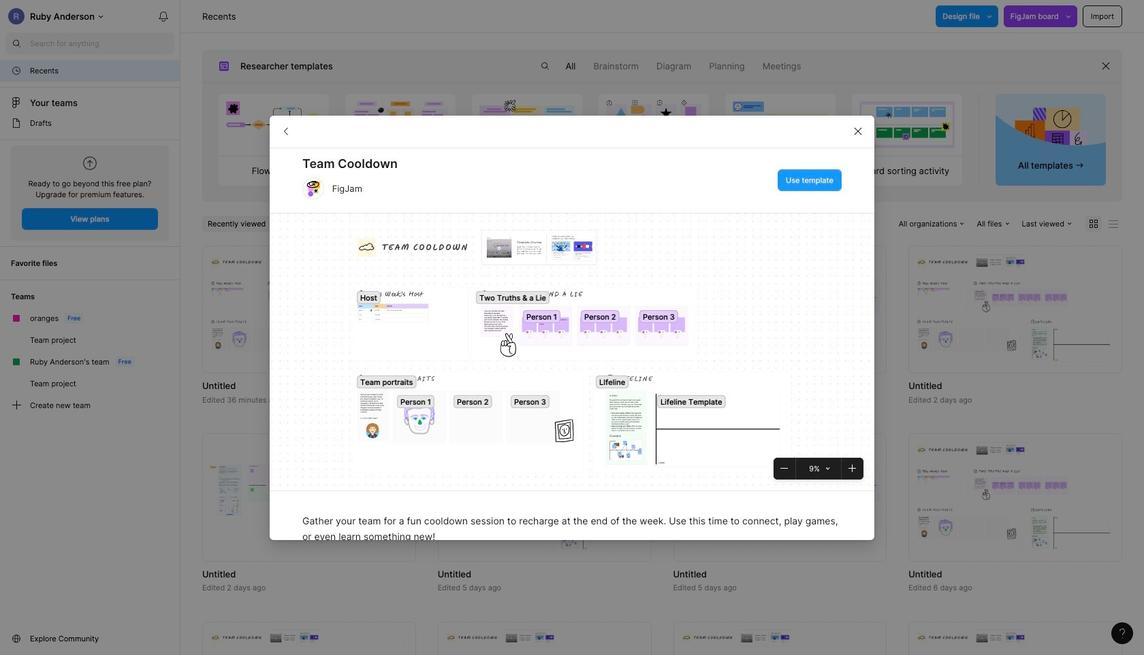 Task type: vqa. For each thing, say whether or not it's contained in the screenshot.
search 32 image to the right
yes



Task type: locate. For each thing, give the bounding box(es) containing it.
bell 32 image
[[153, 5, 174, 27]]

flow chart image
[[219, 94, 329, 156]]

card sorting activity image
[[852, 94, 962, 156]]

dialog
[[270, 115, 874, 656]]

select zoom level image
[[826, 467, 830, 471]]

file thumbnail image
[[209, 255, 409, 365], [445, 255, 645, 365], [915, 255, 1116, 365], [680, 268, 880, 352], [445, 443, 645, 553], [915, 443, 1116, 553], [209, 456, 409, 540], [680, 456, 880, 540], [209, 631, 409, 656], [445, 631, 645, 656], [680, 631, 880, 656], [915, 631, 1116, 656]]

search 32 image
[[5, 33, 27, 54]]

user interview image
[[726, 94, 835, 156]]

see all all templates image
[[1015, 107, 1087, 155]]

recent 16 image
[[11, 65, 22, 76]]

community 16 image
[[11, 634, 22, 645]]

quarterly brainstorm image
[[346, 94, 455, 156]]



Task type: describe. For each thing, give the bounding box(es) containing it.
search 32 image
[[534, 55, 556, 77]]

project retrospective image
[[472, 94, 582, 156]]

page 16 image
[[11, 118, 22, 129]]

brainstorm crazy 8s image
[[599, 94, 709, 156]]

Search for anything text field
[[30, 38, 174, 49]]



